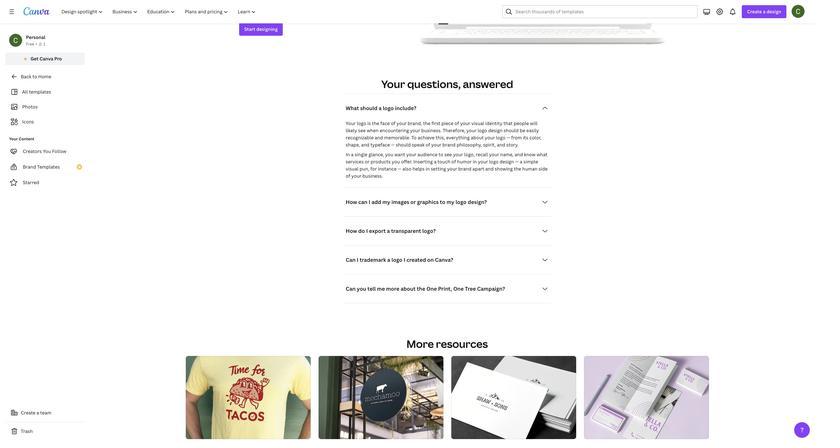Task type: locate. For each thing, give the bounding box(es) containing it.
one left print,
[[427, 286, 437, 293]]

1 vertical spatial from
[[511, 135, 522, 141]]

1 vertical spatial or
[[365, 159, 370, 165]]

1 horizontal spatial canva
[[282, 7, 297, 14]]

from
[[268, 7, 280, 14], [511, 135, 522, 141]]

create a team button
[[5, 407, 85, 420]]

can left trademark at the bottom left of the page
[[346, 257, 356, 264]]

how left do at the left of page
[[346, 228, 357, 235]]

2 how from the top
[[346, 228, 357, 235]]

instance
[[378, 166, 397, 172]]

about
[[471, 135, 484, 141], [401, 286, 416, 293]]

0 vertical spatial see
[[358, 128, 366, 134]]

0 vertical spatial canva
[[282, 7, 297, 14]]

your for content
[[9, 136, 18, 142]]

2 vertical spatial should
[[396, 142, 411, 148]]

0 horizontal spatial brand
[[443, 142, 456, 148]]

how do i export a transparent logo? button
[[343, 225, 551, 238]]

a
[[763, 8, 766, 15], [379, 105, 382, 112], [351, 152, 354, 158], [434, 159, 437, 165], [520, 159, 523, 165], [387, 228, 390, 235], [387, 257, 390, 264], [37, 410, 39, 417]]

— down memorable.
[[391, 142, 395, 148]]

of
[[391, 120, 396, 127], [455, 120, 459, 127], [426, 142, 430, 148], [452, 159, 456, 165], [346, 173, 350, 179]]

0 vertical spatial from
[[268, 7, 280, 14]]

1 can from the top
[[346, 257, 356, 264]]

more
[[386, 286, 399, 293]]

1 vertical spatial visual
[[346, 166, 359, 172]]

how for how can i add my images or graphics to my logo design?
[[346, 199, 357, 206]]

or inside how can i add my images or graphics to my logo design? dropdown button
[[411, 199, 416, 206]]

when
[[367, 128, 379, 134]]

should down memorable.
[[396, 142, 411, 148]]

1 horizontal spatial one
[[453, 286, 464, 293]]

to up touch on the top right of page
[[439, 152, 443, 158]]

can for can i trademark a logo i created on canva?
[[346, 257, 356, 264]]

its
[[523, 135, 528, 141]]

export
[[369, 228, 386, 235]]

2 vertical spatial you
[[357, 286, 366, 293]]

1 horizontal spatial from
[[511, 135, 522, 141]]

from up story.
[[511, 135, 522, 141]]

about inside your logo is the face of your brand, the first piece of your visual identity that people will likely see when encountering your business. therefore, your logo design should be easily recognizable and memorable. to achieve this, everything about your logo — from its color, shape, and typeface — should speak of your brand philosophy, spirit, and story.
[[471, 135, 484, 141]]

1 vertical spatial can
[[346, 286, 356, 293]]

the left human
[[514, 166, 521, 172]]

helps
[[413, 166, 425, 172]]

the left print,
[[417, 286, 425, 293]]

0 vertical spatial business.
[[421, 128, 442, 134]]

shape,
[[346, 142, 360, 148]]

visual down services
[[346, 166, 359, 172]]

0 vertical spatial create
[[747, 8, 762, 15]]

name,
[[500, 152, 514, 158]]

and up name,
[[497, 142, 505, 148]]

touch
[[438, 159, 450, 165]]

prints
[[252, 7, 267, 14]]

you inside dropdown button
[[357, 286, 366, 293]]

and left the know at the right of page
[[515, 152, 523, 158]]

brand inside in a single glance, you want your audience to see your logo, recall your name, and know what services or products you offer. inserting a touch of humor in your logo design — a simple visual pun, for instance — also helps in setting your brand apart and showing the human side of your business.
[[458, 166, 471, 172]]

business.
[[421, 128, 442, 134], [363, 173, 383, 179]]

design down identity
[[488, 128, 503, 134]]

design
[[767, 8, 781, 15], [488, 128, 503, 134], [500, 159, 514, 165]]

a inside dropdown button
[[387, 257, 390, 264]]

this,
[[436, 135, 445, 141]]

what should a logo include?
[[346, 105, 416, 112]]

or right images
[[411, 199, 416, 206]]

create inside dropdown button
[[747, 8, 762, 15]]

your down "brand,"
[[410, 128, 420, 134]]

for
[[371, 166, 377, 172]]

1 vertical spatial brand
[[458, 166, 471, 172]]

and right apart
[[485, 166, 494, 172]]

1 vertical spatial design
[[488, 128, 503, 134]]

will
[[530, 120, 538, 127]]

1 vertical spatial business.
[[363, 173, 383, 179]]

creators
[[23, 148, 42, 155]]

brand down this,
[[443, 142, 456, 148]]

your
[[265, 0, 277, 6], [397, 120, 407, 127], [460, 120, 470, 127], [410, 128, 420, 134], [467, 128, 477, 134], [485, 135, 495, 141], [431, 142, 441, 148], [406, 152, 416, 158], [453, 152, 463, 158], [489, 152, 499, 158], [478, 159, 488, 165], [447, 166, 457, 172], [351, 173, 362, 179]]

what
[[346, 105, 359, 112]]

speak
[[412, 142, 425, 148]]

your inside your logo is the face of your brand, the first piece of your visual identity that people will likely see when encountering your business. therefore, your logo design should be easily recognizable and memorable. to achieve this, everything about your logo — from its color, shape, and typeface — should speak of your brand philosophy, spirit, and story.
[[346, 120, 356, 127]]

None search field
[[503, 5, 698, 18]]

logo inside dropdown button
[[392, 257, 402, 264]]

to
[[32, 74, 37, 80], [439, 152, 443, 158], [440, 199, 445, 206]]

0 horizontal spatial about
[[401, 286, 416, 293]]

create inside button
[[21, 410, 35, 417]]

to right back
[[32, 74, 37, 80]]

1 horizontal spatial your
[[346, 120, 356, 127]]

about up philosophy,
[[471, 135, 484, 141]]

2 can from the top
[[346, 286, 356, 293]]

you left want
[[385, 152, 393, 158]]

0 horizontal spatial my
[[383, 199, 390, 206]]

0 vertical spatial you
[[385, 152, 393, 158]]

1 horizontal spatial business.
[[421, 128, 442, 134]]

0 vertical spatial how
[[346, 199, 357, 206]]

in down the inserting
[[426, 166, 430, 172]]

your up philosophy,
[[467, 128, 477, 134]]

to inside in a single glance, you want your audience to see your logo, recall your name, and know what services or products you offer. inserting a touch of humor in your logo design — a simple visual pun, for instance — also helps in setting your brand apart and showing the human side of your business.
[[439, 152, 443, 158]]

face
[[380, 120, 390, 127]]

your logo is the face of your brand, the first piece of your visual identity that people will likely see when encountering your business. therefore, your logo design should be easily recognizable and memorable. to achieve this, everything about your logo — from its color, shape, and typeface — should speak of your brand philosophy, spirit, and story.
[[346, 120, 542, 148]]

0 vertical spatial design
[[767, 8, 781, 15]]

your up humor
[[453, 152, 463, 158]]

get canva pro
[[30, 56, 62, 62]]

0 vertical spatial about
[[471, 135, 484, 141]]

templates
[[37, 164, 60, 170]]

starred
[[23, 180, 39, 186]]

see up touch on the top right of page
[[444, 152, 452, 158]]

should up is
[[360, 105, 378, 112]]

can i trademark a logo i created on canva? button
[[343, 254, 551, 267]]

can left tell
[[346, 286, 356, 293]]

business. down first
[[421, 128, 442, 134]]

1 how from the top
[[346, 199, 357, 206]]

create for create a design
[[747, 8, 762, 15]]

0 horizontal spatial create
[[21, 410, 35, 417]]

brand templates link
[[5, 161, 85, 174]]

you down want
[[392, 159, 400, 165]]

create
[[747, 8, 762, 15], [21, 410, 35, 417]]

1 vertical spatial to
[[439, 152, 443, 158]]

logo design for beginners image
[[451, 357, 576, 440]]

1 vertical spatial see
[[444, 152, 452, 158]]

from right prints
[[268, 7, 280, 14]]

campaign?
[[477, 286, 505, 293]]

0 horizontal spatial visual
[[346, 166, 359, 172]]

should down that on the right
[[504, 128, 519, 134]]

0 horizontal spatial see
[[358, 128, 366, 134]]

1 horizontal spatial about
[[471, 135, 484, 141]]

free
[[26, 41, 34, 47]]

typeface
[[371, 142, 390, 148]]

see
[[358, 128, 366, 134], [444, 152, 452, 158]]

0 vertical spatial your
[[381, 77, 405, 91]]

0 vertical spatial can
[[346, 257, 356, 264]]

1 horizontal spatial brand
[[458, 166, 471, 172]]

0 horizontal spatial in
[[426, 166, 430, 172]]

0 vertical spatial or
[[361, 0, 366, 6]]

a inside button
[[37, 410, 39, 417]]

1 vertical spatial you
[[392, 159, 400, 165]]

1 vertical spatial create
[[21, 410, 35, 417]]

my right add
[[383, 199, 390, 206]]

or for mockups,
[[361, 0, 366, 6]]

see up "recognizable"
[[358, 128, 366, 134]]

about right more
[[401, 286, 416, 293]]

1 vertical spatial how
[[346, 228, 357, 235]]

content
[[19, 136, 34, 142]]

in up apart
[[473, 159, 477, 165]]

business. down "for"
[[363, 173, 383, 179]]

back
[[21, 74, 31, 80]]

your up likely in the left of the page
[[346, 120, 356, 127]]

your left the content
[[9, 136, 18, 142]]

you left tell
[[357, 286, 366, 293]]

your down this,
[[431, 142, 441, 148]]

or up pun,
[[365, 159, 370, 165]]

creators you follow
[[23, 148, 66, 155]]

what should a logo include? button
[[343, 102, 551, 115]]

canva
[[282, 7, 297, 14], [40, 56, 53, 62]]

i right can
[[369, 199, 370, 206]]

of right touch on the top right of page
[[452, 159, 456, 165]]

how left can
[[346, 199, 357, 206]]

1 horizontal spatial my
[[447, 199, 454, 206]]

create a design
[[747, 8, 781, 15]]

your questions, answered
[[381, 77, 513, 91]]

achieve
[[418, 135, 435, 141]]

to inside dropdown button
[[440, 199, 445, 206]]

1 vertical spatial canva
[[40, 56, 53, 62]]

include?
[[395, 105, 416, 112]]

2 horizontal spatial should
[[504, 128, 519, 134]]

1 horizontal spatial in
[[473, 159, 477, 165]]

brand
[[23, 164, 36, 170]]

how can i add my images or graphics to my logo design?
[[346, 199, 487, 206]]

showing
[[495, 166, 513, 172]]

2 vertical spatial or
[[411, 199, 416, 206]]

2 vertical spatial to
[[440, 199, 445, 206]]

0 vertical spatial brand
[[443, 142, 456, 148]]

2 vertical spatial design
[[500, 159, 514, 165]]

inserting
[[414, 159, 433, 165]]

1 vertical spatial should
[[504, 128, 519, 134]]

your up what should a logo include?
[[381, 77, 405, 91]]

christina overa image
[[792, 5, 805, 18]]

or inside save your design, create product mockups, or order prints from canva print.
[[361, 0, 366, 6]]

0 vertical spatial visual
[[472, 120, 484, 127]]

0 horizontal spatial canva
[[40, 56, 53, 62]]

1 vertical spatial your
[[346, 120, 356, 127]]

how
[[346, 199, 357, 206], [346, 228, 357, 235]]

i left trademark at the bottom left of the page
[[357, 257, 359, 264]]

from inside save your design, create product mockups, or order prints from canva print.
[[268, 7, 280, 14]]

logo?
[[422, 228, 436, 235]]

design inside create a design dropdown button
[[767, 8, 781, 15]]

brand
[[443, 142, 456, 148], [458, 166, 471, 172]]

start
[[244, 26, 255, 32]]

your content
[[9, 136, 34, 142]]

1 horizontal spatial see
[[444, 152, 452, 158]]

0 horizontal spatial one
[[427, 286, 437, 293]]

2 one from the left
[[453, 286, 464, 293]]

your right save
[[265, 0, 277, 6]]

one left the tree
[[453, 286, 464, 293]]

1 my from the left
[[383, 199, 390, 206]]

you
[[43, 148, 51, 155]]

0 horizontal spatial from
[[268, 7, 280, 14]]

product
[[314, 0, 335, 6]]

canva left 'pro' on the left of the page
[[40, 56, 53, 62]]

design down name,
[[500, 159, 514, 165]]

resources
[[436, 338, 488, 352]]

business. inside your logo is the face of your brand, the first piece of your visual identity that people will likely see when encountering your business. therefore, your logo design should be easily recognizable and memorable. to achieve this, everything about your logo — from its color, shape, and typeface — should speak of your brand philosophy, spirit, and story.
[[421, 128, 442, 134]]

free •
[[26, 41, 37, 47]]

human
[[522, 166, 538, 172]]

0 vertical spatial should
[[360, 105, 378, 112]]

1 horizontal spatial create
[[747, 8, 762, 15]]

design left "christina overa" image
[[767, 8, 781, 15]]

0 horizontal spatial business.
[[363, 173, 383, 179]]

my right the graphics
[[447, 199, 454, 206]]

or
[[361, 0, 366, 6], [365, 159, 370, 165], [411, 199, 416, 206]]

visual left identity
[[472, 120, 484, 127]]

1 vertical spatial about
[[401, 286, 416, 293]]

me
[[377, 286, 385, 293]]

start designing
[[244, 26, 278, 32]]

should
[[360, 105, 378, 112], [504, 128, 519, 134], [396, 142, 411, 148]]

1 horizontal spatial visual
[[472, 120, 484, 127]]

and
[[375, 135, 383, 141], [361, 142, 370, 148], [497, 142, 505, 148], [515, 152, 523, 158], [485, 166, 494, 172]]

2 vertical spatial your
[[9, 136, 18, 142]]

brand down humor
[[458, 166, 471, 172]]

trash
[[21, 429, 33, 435]]

0 horizontal spatial should
[[360, 105, 378, 112]]

or left order
[[361, 0, 366, 6]]

philosophy,
[[457, 142, 482, 148]]

one
[[427, 286, 437, 293], [453, 286, 464, 293]]

0 vertical spatial in
[[473, 159, 477, 165]]

how to design your logo for free image
[[419, 0, 666, 44]]

canva down design,
[[282, 7, 297, 14]]

first
[[432, 120, 441, 127]]

to right the graphics
[[440, 199, 445, 206]]

design inside in a single glance, you want your audience to see your logo, recall your name, and know what services or products you offer. inserting a touch of humor in your logo design — a simple visual pun, for instance — also helps in setting your brand apart and showing the human side of your business.
[[500, 159, 514, 165]]

— left simple
[[515, 159, 519, 165]]

0 horizontal spatial your
[[9, 136, 18, 142]]



Task type: vqa. For each thing, say whether or not it's contained in the screenshot.
Logo design for beginners
yes



Task type: describe. For each thing, give the bounding box(es) containing it.
can i trademark a logo i created on canva?
[[346, 257, 453, 264]]

visual inside in a single glance, you want your audience to see your logo, recall your name, and know what services or products you offer. inserting a touch of humor in your logo design — a simple visual pun, for instance — also helps in setting your brand apart and showing the human side of your business.
[[346, 166, 359, 172]]

spirit,
[[483, 142, 496, 148]]

everything
[[446, 135, 470, 141]]

can for can you tell me more about the one print, one tree campaign?
[[346, 286, 356, 293]]

your down pun,
[[351, 173, 362, 179]]

creators you follow link
[[5, 145, 85, 158]]

your for logo
[[346, 120, 356, 127]]

what
[[537, 152, 548, 158]]

simple
[[524, 159, 538, 165]]

starred link
[[5, 176, 85, 189]]

to for in a single glance, you want your audience to see your logo, recall your name, and know what services or products you offer. inserting a touch of humor in your logo design — a simple visual pun, for instance — also helps in setting your brand apart and showing the human side of your business.
[[439, 152, 443, 158]]

— up story.
[[507, 135, 510, 141]]

therefore,
[[443, 128, 465, 134]]

to
[[412, 135, 417, 141]]

and up the typeface
[[375, 135, 383, 141]]

35+ logo ideas image
[[318, 357, 443, 440]]

piece
[[442, 120, 454, 127]]

answered
[[463, 77, 513, 91]]

your down touch on the top right of page
[[447, 166, 457, 172]]

or for images
[[411, 199, 416, 206]]

trademark
[[360, 257, 386, 264]]

pun,
[[360, 166, 369, 172]]

team
[[40, 410, 51, 417]]

all templates link
[[9, 86, 81, 98]]

of down services
[[346, 173, 350, 179]]

mockups,
[[336, 0, 360, 6]]

i right do at the left of page
[[366, 228, 368, 235]]

start designing link
[[239, 23, 283, 36]]

icons link
[[9, 116, 81, 128]]

your down spirit,
[[489, 152, 499, 158]]

how for how do i export a transparent logo?
[[346, 228, 357, 235]]

design,
[[278, 0, 296, 6]]

save
[[252, 0, 264, 6]]

created
[[407, 257, 426, 264]]

canva inside save your design, create product mockups, or order prints from canva print.
[[282, 7, 297, 14]]

apart
[[473, 166, 484, 172]]

get
[[30, 56, 38, 62]]

1
[[43, 41, 45, 47]]

get canva pro button
[[5, 53, 85, 65]]

encountering
[[380, 128, 409, 134]]

setting
[[431, 166, 446, 172]]

the right is
[[372, 120, 379, 127]]

1 one from the left
[[427, 286, 437, 293]]

back to home link
[[5, 70, 85, 83]]

how can i add my images or graphics to my logo design? button
[[343, 196, 551, 209]]

1 vertical spatial in
[[426, 166, 430, 172]]

designing
[[256, 26, 278, 32]]

glance,
[[369, 152, 384, 158]]

identity
[[485, 120, 502, 127]]

canva?
[[435, 257, 453, 264]]

your up the therefore,
[[460, 120, 470, 127]]

0 vertical spatial to
[[32, 74, 37, 80]]

create a logo in canva image
[[186, 357, 311, 440]]

about inside dropdown button
[[401, 286, 416, 293]]

tell
[[368, 286, 376, 293]]

products
[[371, 159, 391, 165]]

create for create a team
[[21, 410, 35, 417]]

2 my from the left
[[447, 199, 454, 206]]

should inside what should a logo include? dropdown button
[[360, 105, 378, 112]]

color,
[[530, 135, 542, 141]]

your up spirit,
[[485, 135, 495, 141]]

canva inside button
[[40, 56, 53, 62]]

want
[[395, 152, 405, 158]]

is
[[367, 120, 371, 127]]

create a design button
[[742, 5, 787, 18]]

your up encountering at the top of the page
[[397, 120, 407, 127]]

your inside save your design, create product mockups, or order prints from canva print.
[[265, 0, 277, 6]]

— left the "also"
[[398, 166, 402, 172]]

i left created
[[404, 257, 405, 264]]

can
[[358, 199, 368, 206]]

people
[[514, 120, 529, 127]]

and down "recognizable"
[[361, 142, 370, 148]]

from inside your logo is the face of your brand, the first piece of your visual identity that people will likely see when encountering your business. therefore, your logo design should be easily recognizable and memorable. to achieve this, everything about your logo — from its color, shape, and typeface — should speak of your brand philosophy, spirit, and story.
[[511, 135, 522, 141]]

in
[[346, 152, 350, 158]]

that
[[504, 120, 513, 127]]

design?
[[468, 199, 487, 206]]

create a team
[[21, 410, 51, 417]]

the inside can you tell me more about the one print, one tree campaign? dropdown button
[[417, 286, 425, 293]]

the left first
[[423, 120, 431, 127]]

pro
[[54, 56, 62, 62]]

photos link
[[9, 101, 81, 113]]

Search search field
[[516, 6, 694, 18]]

to for how can i add my images or graphics to my logo design?
[[440, 199, 445, 206]]

design inside your logo is the face of your brand, the first piece of your visual identity that people will likely see when encountering your business. therefore, your logo design should be easily recognizable and memorable. to achieve this, everything about your logo — from its color, shape, and typeface — should speak of your brand philosophy, spirit, and story.
[[488, 128, 503, 134]]

likely
[[346, 128, 357, 134]]

brand inside your logo is the face of your brand, the first piece of your visual identity that people will likely see when encountering your business. therefore, your logo design should be easily recognizable and memorable. to achieve this, everything about your logo — from its color, shape, and typeface — should speak of your brand philosophy, spirit, and story.
[[443, 142, 456, 148]]

transparent
[[391, 228, 421, 235]]

top level navigation element
[[57, 5, 261, 18]]

on
[[427, 257, 434, 264]]

of up encountering at the top of the page
[[391, 120, 396, 127]]

brand templates
[[23, 164, 60, 170]]

more resources
[[407, 338, 488, 352]]

recognizable
[[346, 135, 374, 141]]

story.
[[506, 142, 519, 148]]

images
[[392, 199, 409, 206]]

logo inside in a single glance, you want your audience to see your logo, recall your name, and know what services or products you offer. inserting a touch of humor in your logo design — a simple visual pun, for instance — also helps in setting your brand apart and showing the human side of your business.
[[489, 159, 499, 165]]

create
[[297, 0, 313, 6]]

print,
[[438, 286, 452, 293]]

1 horizontal spatial should
[[396, 142, 411, 148]]

be
[[520, 128, 525, 134]]

side
[[539, 166, 548, 172]]

print.
[[298, 7, 312, 14]]

your up offer.
[[406, 152, 416, 158]]

back to home
[[21, 74, 51, 80]]

of up the therefore,
[[455, 120, 459, 127]]

see inside in a single glance, you want your audience to see your logo, recall your name, and know what services or products you offer. inserting a touch of humor in your logo design — a simple visual pun, for instance — also helps in setting your brand apart and showing the human side of your business.
[[444, 152, 452, 158]]

or inside in a single glance, you want your audience to see your logo, recall your name, and know what services or products you offer. inserting a touch of humor in your logo design — a simple visual pun, for instance — also helps in setting your brand apart and showing the human side of your business.
[[365, 159, 370, 165]]

templates
[[29, 89, 51, 95]]

your down recall
[[478, 159, 488, 165]]

how do i export a transparent logo?
[[346, 228, 436, 235]]

order
[[368, 0, 382, 6]]

the inside in a single glance, you want your audience to see your logo, recall your name, and know what services or products you offer. inserting a touch of humor in your logo design — a simple visual pun, for instance — also helps in setting your brand apart and showing the human side of your business.
[[514, 166, 521, 172]]

logo design principles image
[[584, 357, 709, 440]]

all
[[22, 89, 28, 95]]

of down achieve
[[426, 142, 430, 148]]

recall
[[476, 152, 488, 158]]

home
[[38, 74, 51, 80]]

2 horizontal spatial your
[[381, 77, 405, 91]]

services
[[346, 159, 364, 165]]

business. inside in a single glance, you want your audience to see your logo, recall your name, and know what services or products you offer. inserting a touch of humor in your logo design — a simple visual pun, for instance — also helps in setting your brand apart and showing the human side of your business.
[[363, 173, 383, 179]]

visual inside your logo is the face of your brand, the first piece of your visual identity that people will likely see when encountering your business. therefore, your logo design should be easily recognizable and memorable. to achieve this, everything about your logo — from its color, shape, and typeface — should speak of your brand philosophy, spirit, and story.
[[472, 120, 484, 127]]

also
[[403, 166, 412, 172]]

know
[[524, 152, 536, 158]]

see inside your logo is the face of your brand, the first piece of your visual identity that people will likely see when encountering your business. therefore, your logo design should be easily recognizable and memorable. to achieve this, everything about your logo — from its color, shape, and typeface — should speak of your brand philosophy, spirit, and story.
[[358, 128, 366, 134]]



